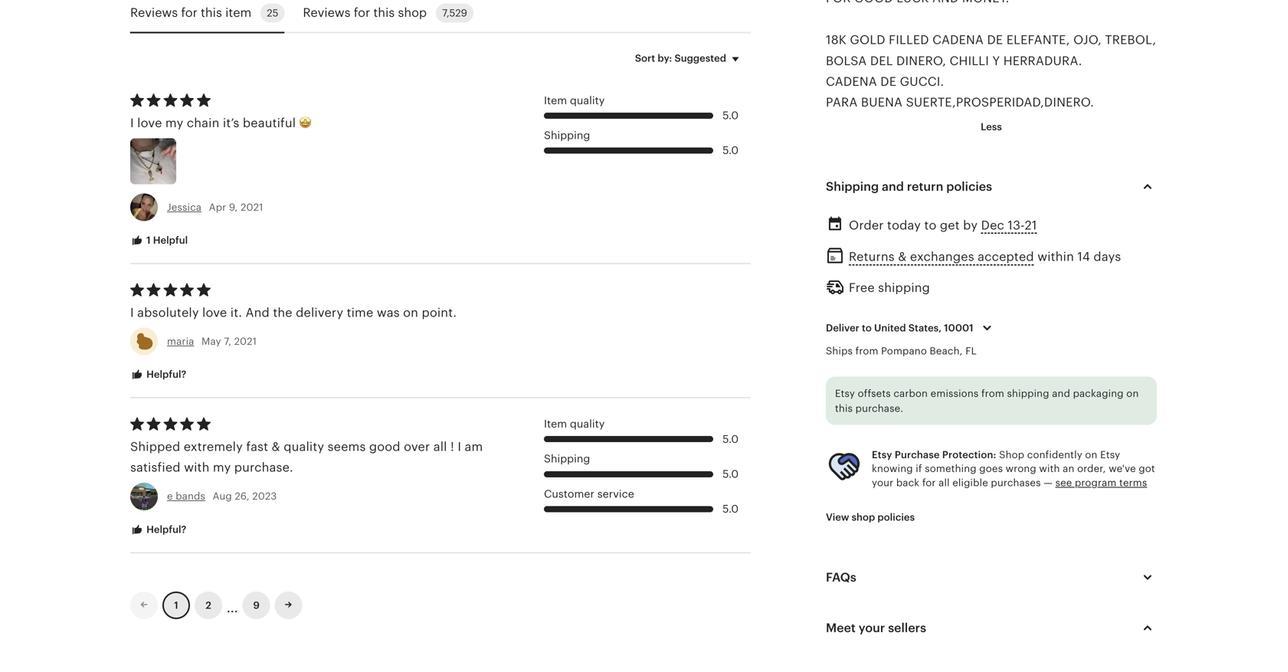 Task type: describe. For each thing, give the bounding box(es) containing it.
tab list containing reviews for this item
[[130, 0, 751, 33]]

meet your sellers
[[826, 621, 927, 635]]

🤩
[[299, 116, 312, 130]]

if
[[916, 463, 923, 475]]

18k
[[826, 33, 847, 47]]

service
[[598, 488, 634, 500]]

buena
[[861, 96, 903, 109]]

all inside shop confidently on etsy knowing if something goes wrong with an order, we've got your back for all eligible purchases —
[[939, 477, 950, 489]]

delivery
[[296, 306, 344, 319]]

got
[[1139, 463, 1156, 475]]

the
[[273, 306, 293, 319]]

pompano
[[882, 345, 927, 357]]

2 5.0 from the top
[[723, 144, 739, 157]]

accepted
[[978, 250, 1035, 264]]

quality inside shipped extremely fast & quality seems good over all ! i am satisfied with my purchase.
[[284, 440, 324, 454]]

return
[[907, 180, 944, 194]]

and inside etsy offsets carbon emissions from shipping and packaging on this purchase.
[[1052, 388, 1071, 399]]

offsets
[[858, 388, 891, 399]]

an
[[1063, 463, 1075, 475]]

was
[[377, 306, 400, 319]]

this inside etsy offsets carbon emissions from shipping and packaging on this purchase.
[[835, 403, 853, 414]]

view
[[826, 512, 850, 523]]

herradura.
[[1004, 54, 1083, 68]]

3 5.0 from the top
[[723, 433, 739, 445]]

4 5.0 from the top
[[723, 468, 739, 480]]

this for shop
[[374, 6, 395, 20]]

26,
[[235, 491, 250, 502]]

time
[[347, 306, 374, 319]]

trebol,
[[1105, 33, 1157, 47]]

9
[[253, 600, 260, 611]]

reviews for reviews for this shop
[[303, 6, 351, 20]]

shop inside tab list
[[398, 6, 427, 20]]

reviews for reviews for this item
[[130, 6, 178, 20]]

see program terms
[[1056, 477, 1148, 489]]

it.
[[231, 306, 242, 319]]

seems
[[328, 440, 366, 454]]

etsy inside shop confidently on etsy knowing if something goes wrong with an order, we've got your back for all eligible purchases —
[[1101, 449, 1121, 461]]

this for item
[[201, 6, 222, 20]]

i love my chain it's beautiful 🤩
[[130, 116, 312, 130]]

with inside shipped extremely fast & quality seems good over all ! i am satisfied with my purchase.
[[184, 461, 210, 475]]

etsy for etsy offsets carbon emissions from shipping and packaging on this purchase.
[[835, 388, 855, 399]]

emissions
[[931, 388, 979, 399]]

etsy for etsy purchase protection:
[[872, 449, 893, 461]]

customer service
[[544, 488, 634, 500]]

quality for i love my chain it's beautiful 🤩
[[570, 94, 605, 106]]

purchases
[[991, 477, 1041, 489]]

10001
[[944, 322, 974, 334]]

knowing
[[872, 463, 913, 475]]

& inside shipped extremely fast & quality seems good over all ! i am satisfied with my purchase.
[[272, 440, 280, 454]]

2
[[206, 600, 211, 611]]

and inside dropdown button
[[882, 180, 904, 194]]

item
[[225, 6, 252, 20]]

good
[[369, 440, 401, 454]]

aug
[[213, 491, 232, 502]]

deliver
[[826, 322, 860, 334]]

suerte,prosperidad,dinero.
[[906, 96, 1094, 109]]

0 vertical spatial de
[[988, 33, 1004, 47]]

i for i love my chain it's beautiful 🤩
[[130, 116, 134, 130]]

get
[[940, 218, 960, 232]]

apr
[[209, 201, 226, 213]]

chilli
[[950, 54, 989, 68]]

terms
[[1120, 477, 1148, 489]]

i absolutely love it. and the delivery time was on point.
[[130, 306, 457, 319]]

absolutely
[[137, 306, 199, 319]]

for for shop
[[354, 6, 370, 20]]

less button
[[970, 113, 1014, 141]]

by:
[[658, 53, 672, 64]]

back
[[897, 477, 920, 489]]

2023
[[252, 491, 277, 502]]

eligible
[[953, 477, 989, 489]]

shipping and return policies button
[[812, 168, 1171, 205]]

7,529
[[442, 7, 467, 19]]

elefante,
[[1007, 33, 1070, 47]]

fl
[[966, 345, 977, 357]]

dec 13-21 button
[[981, 214, 1037, 237]]

para
[[826, 96, 858, 109]]

carbon
[[894, 388, 928, 399]]

shipped extremely fast & quality seems good over all ! i am satisfied with my purchase.
[[130, 440, 483, 475]]

!
[[451, 440, 454, 454]]

2021 for jessica apr 9, 2021
[[241, 201, 263, 213]]

shipping for shipped extremely fast & quality seems good over all ! i am satisfied with my purchase.
[[544, 453, 590, 465]]

program
[[1075, 477, 1117, 489]]

jessica apr 9, 2021
[[167, 201, 263, 213]]

shipping for i love my chain it's beautiful 🤩
[[544, 129, 590, 141]]

confidently
[[1028, 449, 1083, 461]]

1 5.0 from the top
[[723, 109, 739, 122]]

for inside shop confidently on etsy knowing if something goes wrong with an order, we've got your back for all eligible purchases —
[[923, 477, 936, 489]]

9 link
[[243, 592, 270, 619]]

beach,
[[930, 345, 963, 357]]

wrong
[[1006, 463, 1037, 475]]

order
[[849, 218, 884, 232]]

faqs
[[826, 570, 857, 584]]

shipped
[[130, 440, 180, 454]]

on inside etsy offsets carbon emissions from shipping and packaging on this purchase.
[[1127, 388, 1139, 399]]

helpful? button for shipped extremely fast & quality seems good over all ! i am satisfied with my purchase.
[[119, 516, 198, 544]]

your inside shop confidently on etsy knowing if something goes wrong with an order, we've got your back for all eligible purchases —
[[872, 477, 894, 489]]

protection:
[[943, 449, 997, 461]]

purchase
[[895, 449, 940, 461]]

maria may 7, 2021
[[167, 336, 257, 347]]

policies inside button
[[878, 512, 915, 523]]

18k gold filled cadena de elefante, ojo, trebol, bolsa del dinero, chilli y herradura. cadena de gucci. para buena suerte,prosperidad,dinero.
[[826, 33, 1157, 109]]

—
[[1044, 477, 1053, 489]]

i inside shipped extremely fast & quality seems good over all ! i am satisfied with my purchase.
[[458, 440, 461, 454]]

filled
[[889, 33, 929, 47]]

0 horizontal spatial love
[[137, 116, 162, 130]]

shipping inside etsy offsets carbon emissions from shipping and packaging on this purchase.
[[1008, 388, 1050, 399]]

view details of this review photo by jessica image
[[130, 138, 176, 184]]

something
[[925, 463, 977, 475]]



Task type: vqa. For each thing, say whether or not it's contained in the screenshot.
all
yes



Task type: locate. For each thing, give the bounding box(es) containing it.
on up order, in the right of the page
[[1086, 449, 1098, 461]]

and left return on the top of the page
[[882, 180, 904, 194]]

0 horizontal spatial for
[[181, 6, 198, 20]]

2 helpful? button from the top
[[119, 516, 198, 544]]

see program terms link
[[1056, 477, 1148, 489]]

bands
[[176, 491, 205, 502]]

1 helpful? from the top
[[144, 369, 186, 380]]

shipping inside dropdown button
[[826, 180, 879, 194]]

2 helpful? from the top
[[144, 524, 186, 535]]

helpful? for shipped extremely fast & quality seems good over all ! i am satisfied with my purchase.
[[144, 524, 186, 535]]

0 horizontal spatial on
[[403, 306, 419, 319]]

1 helpful
[[144, 234, 188, 246]]

shipping
[[878, 281, 931, 295], [1008, 388, 1050, 399]]

1 horizontal spatial shipping
[[1008, 388, 1050, 399]]

1 left 2
[[174, 600, 178, 611]]

e
[[167, 491, 173, 502]]

1 link
[[162, 592, 190, 619]]

my left chain
[[165, 116, 183, 130]]

1 left helpful
[[146, 234, 151, 246]]

love up "view details of this review photo by jessica"
[[137, 116, 162, 130]]

0 vertical spatial on
[[403, 306, 419, 319]]

to
[[925, 218, 937, 232], [862, 322, 872, 334]]

maria link
[[167, 336, 194, 347]]

0 vertical spatial shipping
[[544, 129, 590, 141]]

all inside shipped extremely fast & quality seems good over all ! i am satisfied with my purchase.
[[434, 440, 447, 454]]

packaging
[[1073, 388, 1124, 399]]

tab list
[[130, 0, 751, 33]]

0 horizontal spatial etsy
[[835, 388, 855, 399]]

over
[[404, 440, 430, 454]]

& right returns
[[898, 250, 907, 264]]

0 vertical spatial from
[[856, 345, 879, 357]]

beautiful
[[243, 116, 296, 130]]

1 vertical spatial cadena
[[826, 75, 877, 88]]

shipping up shop
[[1008, 388, 1050, 399]]

jessica link
[[167, 201, 202, 213]]

0 horizontal spatial shop
[[398, 6, 427, 20]]

purchase. down offsets at the right of the page
[[856, 403, 904, 414]]

all down something at the right bottom
[[939, 477, 950, 489]]

y
[[993, 54, 1000, 68]]

0 horizontal spatial purchase.
[[234, 461, 293, 475]]

2 link
[[195, 592, 222, 619]]

1 vertical spatial love
[[202, 306, 227, 319]]

0 horizontal spatial with
[[184, 461, 210, 475]]

view shop policies button
[[815, 504, 927, 531]]

i up "view details of this review photo by jessica"
[[130, 116, 134, 130]]

2 item quality from the top
[[544, 418, 605, 430]]

1 vertical spatial from
[[982, 388, 1005, 399]]

maria
[[167, 336, 194, 347]]

helpful? button
[[119, 361, 198, 389], [119, 516, 198, 544]]

to inside 'deliver to united states, 10001' dropdown button
[[862, 322, 872, 334]]

ojo,
[[1074, 33, 1102, 47]]

0 vertical spatial helpful?
[[144, 369, 186, 380]]

policies up by
[[947, 180, 993, 194]]

1 vertical spatial item
[[544, 418, 567, 430]]

0 vertical spatial i
[[130, 116, 134, 130]]

1 horizontal spatial this
[[374, 6, 395, 20]]

1 horizontal spatial purchase.
[[856, 403, 904, 414]]

cadena down bolsa
[[826, 75, 877, 88]]

5.0
[[723, 109, 739, 122], [723, 144, 739, 157], [723, 433, 739, 445], [723, 468, 739, 480], [723, 503, 739, 515]]

0 vertical spatial my
[[165, 116, 183, 130]]

1 helpful? button from the top
[[119, 361, 198, 389]]

0 horizontal spatial all
[[434, 440, 447, 454]]

with inside shop confidently on etsy knowing if something goes wrong with an order, we've got your back for all eligible purchases —
[[1040, 463, 1060, 475]]

meet your sellers button
[[812, 610, 1171, 646]]

de up buena on the top right
[[881, 75, 897, 88]]

2 reviews from the left
[[303, 6, 351, 20]]

1 helpful button
[[119, 226, 199, 255]]

1 inside button
[[146, 234, 151, 246]]

from right ships
[[856, 345, 879, 357]]

1 horizontal spatial on
[[1086, 449, 1098, 461]]

ships
[[826, 345, 853, 357]]

0 vertical spatial and
[[882, 180, 904, 194]]

0 vertical spatial to
[[925, 218, 937, 232]]

1 horizontal spatial shop
[[852, 512, 875, 523]]

helpful? down maria link
[[144, 369, 186, 380]]

sellers
[[888, 621, 927, 635]]

0 horizontal spatial shipping
[[878, 281, 931, 295]]

etsy up we've
[[1101, 449, 1121, 461]]

1 vertical spatial purchase.
[[234, 461, 293, 475]]

i left the absolutely at top left
[[130, 306, 134, 319]]

your
[[872, 477, 894, 489], [859, 621, 886, 635]]

shipping up deliver to united states, 10001
[[878, 281, 931, 295]]

sort by: suggested button
[[624, 42, 756, 75]]

helpful? button down e
[[119, 516, 198, 544]]

fast
[[246, 440, 268, 454]]

2 horizontal spatial for
[[923, 477, 936, 489]]

love
[[137, 116, 162, 130], [202, 306, 227, 319]]

25
[[267, 7, 279, 19]]

2 vertical spatial on
[[1086, 449, 1098, 461]]

item quality
[[544, 94, 605, 106], [544, 418, 605, 430]]

1 horizontal spatial 1
[[174, 600, 178, 611]]

on inside shop confidently on etsy knowing if something goes wrong with an order, we've got your back for all eligible purchases —
[[1086, 449, 1098, 461]]

1 item from the top
[[544, 94, 567, 106]]

0 horizontal spatial &
[[272, 440, 280, 454]]

jessica
[[167, 201, 202, 213]]

1 horizontal spatial reviews
[[303, 6, 351, 20]]

this left 7,529
[[374, 6, 395, 20]]

0 vertical spatial love
[[137, 116, 162, 130]]

2 horizontal spatial this
[[835, 403, 853, 414]]

0 vertical spatial 1
[[146, 234, 151, 246]]

policies down the back
[[878, 512, 915, 523]]

0 horizontal spatial from
[[856, 345, 879, 357]]

may
[[202, 336, 221, 347]]

purchase. inside etsy offsets carbon emissions from shipping and packaging on this purchase.
[[856, 403, 904, 414]]

it's
[[223, 116, 239, 130]]

united
[[875, 322, 906, 334]]

today
[[888, 218, 921, 232]]

to left united
[[862, 322, 872, 334]]

1 vertical spatial 1
[[174, 600, 178, 611]]

7,
[[224, 336, 231, 347]]

1 horizontal spatial &
[[898, 250, 907, 264]]

0 horizontal spatial and
[[882, 180, 904, 194]]

1 vertical spatial de
[[881, 75, 897, 88]]

1 horizontal spatial de
[[988, 33, 1004, 47]]

2 horizontal spatial etsy
[[1101, 449, 1121, 461]]

0 horizontal spatial de
[[881, 75, 897, 88]]

shop
[[398, 6, 427, 20], [852, 512, 875, 523]]

1 vertical spatial &
[[272, 440, 280, 454]]

1 horizontal spatial my
[[213, 461, 231, 475]]

1 horizontal spatial etsy
[[872, 449, 893, 461]]

for
[[181, 6, 198, 20], [354, 6, 370, 20], [923, 477, 936, 489]]

1 horizontal spatial all
[[939, 477, 950, 489]]

helpful? for i absolutely love it. and the delivery time was on point.
[[144, 369, 186, 380]]

2 vertical spatial shipping
[[544, 453, 590, 465]]

de up y
[[988, 33, 1004, 47]]

1 vertical spatial my
[[213, 461, 231, 475]]

etsy left offsets at the right of the page
[[835, 388, 855, 399]]

item quality for i love my chain it's beautiful 🤩
[[544, 94, 605, 106]]

your right meet
[[859, 621, 886, 635]]

helpful? down e
[[144, 524, 186, 535]]

1 horizontal spatial to
[[925, 218, 937, 232]]

with down extremely
[[184, 461, 210, 475]]

free shipping
[[849, 281, 931, 295]]

purchase. inside shipped extremely fast & quality seems good over all ! i am satisfied with my purchase.
[[234, 461, 293, 475]]

this left "item"
[[201, 6, 222, 20]]

0 vertical spatial 2021
[[241, 201, 263, 213]]

dec
[[981, 218, 1005, 232]]

policies
[[947, 180, 993, 194], [878, 512, 915, 523]]

2021 right 7, at the left bottom
[[234, 336, 257, 347]]

1 vertical spatial all
[[939, 477, 950, 489]]

1 vertical spatial and
[[1052, 388, 1071, 399]]

1 horizontal spatial policies
[[947, 180, 993, 194]]

policies inside dropdown button
[[947, 180, 993, 194]]

and
[[246, 306, 270, 319]]

shipping and return policies
[[826, 180, 993, 194]]

gold
[[850, 33, 886, 47]]

helpful
[[153, 234, 188, 246]]

2 horizontal spatial on
[[1127, 388, 1139, 399]]

on right was
[[403, 306, 419, 319]]

my down extremely
[[213, 461, 231, 475]]

love left 'it.'
[[202, 306, 227, 319]]

shop confidently on etsy knowing if something goes wrong with an order, we've got your back for all eligible purchases —
[[872, 449, 1156, 489]]

1 for 1
[[174, 600, 178, 611]]

etsy
[[835, 388, 855, 399], [872, 449, 893, 461], [1101, 449, 1121, 461]]

e bands link
[[167, 491, 205, 502]]

am
[[465, 440, 483, 454]]

from right emissions
[[982, 388, 1005, 399]]

and left packaging
[[1052, 388, 1071, 399]]

shop right view on the bottom
[[852, 512, 875, 523]]

2 vertical spatial i
[[458, 440, 461, 454]]

0 vertical spatial all
[[434, 440, 447, 454]]

days
[[1094, 250, 1122, 264]]

goes
[[980, 463, 1003, 475]]

1 vertical spatial 2021
[[234, 336, 257, 347]]

less
[[981, 121, 1002, 132]]

0 horizontal spatial my
[[165, 116, 183, 130]]

from
[[856, 345, 879, 357], [982, 388, 1005, 399]]

1 horizontal spatial love
[[202, 306, 227, 319]]

returns & exchanges accepted button
[[849, 246, 1035, 268]]

i for i absolutely love it. and the delivery time was on point.
[[130, 306, 134, 319]]

item for shipped extremely fast & quality seems good over all ! i am satisfied with my purchase.
[[544, 418, 567, 430]]

purchase. down fast
[[234, 461, 293, 475]]

order,
[[1078, 463, 1106, 475]]

0 vertical spatial cadena
[[933, 33, 984, 47]]

1 vertical spatial to
[[862, 322, 872, 334]]

helpful? button down maria link
[[119, 361, 198, 389]]

0 vertical spatial shipping
[[878, 281, 931, 295]]

1 reviews from the left
[[130, 6, 178, 20]]

with up —
[[1040, 463, 1060, 475]]

0 horizontal spatial policies
[[878, 512, 915, 523]]

from inside etsy offsets carbon emissions from shipping and packaging on this purchase.
[[982, 388, 1005, 399]]

i right !
[[458, 440, 461, 454]]

2 vertical spatial quality
[[284, 440, 324, 454]]

helpful? button for i absolutely love it. and the delivery time was on point.
[[119, 361, 198, 389]]

0 horizontal spatial to
[[862, 322, 872, 334]]

free
[[849, 281, 875, 295]]

1 vertical spatial shop
[[852, 512, 875, 523]]

item for i love my chain it's beautiful 🤩
[[544, 94, 567, 106]]

5 5.0 from the top
[[723, 503, 739, 515]]

cadena up chilli
[[933, 33, 984, 47]]

0 vertical spatial shop
[[398, 6, 427, 20]]

etsy purchase protection:
[[872, 449, 997, 461]]

1 vertical spatial item quality
[[544, 418, 605, 430]]

see
[[1056, 477, 1073, 489]]

1 horizontal spatial with
[[1040, 463, 1060, 475]]

view shop policies
[[826, 512, 915, 523]]

sort by: suggested
[[635, 53, 727, 64]]

1 vertical spatial your
[[859, 621, 886, 635]]

item quality for shipped extremely fast & quality seems good over all ! i am satisfied with my purchase.
[[544, 418, 605, 430]]

0 vertical spatial policies
[[947, 180, 993, 194]]

1 vertical spatial on
[[1127, 388, 1139, 399]]

on right packaging
[[1127, 388, 1139, 399]]

we've
[[1109, 463, 1136, 475]]

0 vertical spatial quality
[[570, 94, 605, 106]]

& right fast
[[272, 440, 280, 454]]

1 vertical spatial helpful?
[[144, 524, 186, 535]]

0 horizontal spatial reviews
[[130, 6, 178, 20]]

0 vertical spatial item quality
[[544, 94, 605, 106]]

0 vertical spatial item
[[544, 94, 567, 106]]

1 for 1 helpful
[[146, 234, 151, 246]]

quality
[[570, 94, 605, 106], [570, 418, 605, 430], [284, 440, 324, 454]]

0 horizontal spatial 1
[[146, 234, 151, 246]]

1 horizontal spatial for
[[354, 6, 370, 20]]

all left !
[[434, 440, 447, 454]]

1 vertical spatial shipping
[[826, 180, 879, 194]]

reviews for this item
[[130, 6, 252, 20]]

within
[[1038, 250, 1075, 264]]

1 horizontal spatial and
[[1052, 388, 1071, 399]]

0 horizontal spatial cadena
[[826, 75, 877, 88]]

1 vertical spatial quality
[[570, 418, 605, 430]]

suggested
[[675, 53, 727, 64]]

1 vertical spatial policies
[[878, 512, 915, 523]]

point.
[[422, 306, 457, 319]]

meet
[[826, 621, 856, 635]]

2021 right 9,
[[241, 201, 263, 213]]

1 vertical spatial i
[[130, 306, 134, 319]]

your down knowing
[[872, 477, 894, 489]]

0 vertical spatial &
[[898, 250, 907, 264]]

e bands aug 26, 2023
[[167, 491, 277, 502]]

etsy inside etsy offsets carbon emissions from shipping and packaging on this purchase.
[[835, 388, 855, 399]]

your inside dropdown button
[[859, 621, 886, 635]]

1
[[146, 234, 151, 246], [174, 600, 178, 611]]

9,
[[229, 201, 238, 213]]

del
[[871, 54, 893, 68]]

0 vertical spatial helpful? button
[[119, 361, 198, 389]]

for for item
[[181, 6, 198, 20]]

etsy up knowing
[[872, 449, 893, 461]]

1 vertical spatial shipping
[[1008, 388, 1050, 399]]

0 horizontal spatial this
[[201, 6, 222, 20]]

2 item from the top
[[544, 418, 567, 430]]

satisfied
[[130, 461, 181, 475]]

faqs button
[[812, 559, 1171, 596]]

2021
[[241, 201, 263, 213], [234, 336, 257, 347]]

0 vertical spatial purchase.
[[856, 403, 904, 414]]

1 horizontal spatial cadena
[[933, 33, 984, 47]]

shop inside button
[[852, 512, 875, 523]]

shop left 7,529
[[398, 6, 427, 20]]

bolsa
[[826, 54, 867, 68]]

0 vertical spatial your
[[872, 477, 894, 489]]

1 horizontal spatial from
[[982, 388, 1005, 399]]

ships from pompano beach, fl
[[826, 345, 977, 357]]

my inside shipped extremely fast & quality seems good over all ! i am satisfied with my purchase.
[[213, 461, 231, 475]]

this down ships
[[835, 403, 853, 414]]

i
[[130, 116, 134, 130], [130, 306, 134, 319], [458, 440, 461, 454]]

my
[[165, 116, 183, 130], [213, 461, 231, 475]]

1 vertical spatial helpful? button
[[119, 516, 198, 544]]

to left get
[[925, 218, 937, 232]]

2021 for maria may 7, 2021
[[234, 336, 257, 347]]

order today to get by dec 13-21
[[849, 218, 1037, 232]]

quality for shipped extremely fast & quality seems good over all ! i am satisfied with my purchase.
[[570, 418, 605, 430]]

1 item quality from the top
[[544, 94, 605, 106]]



